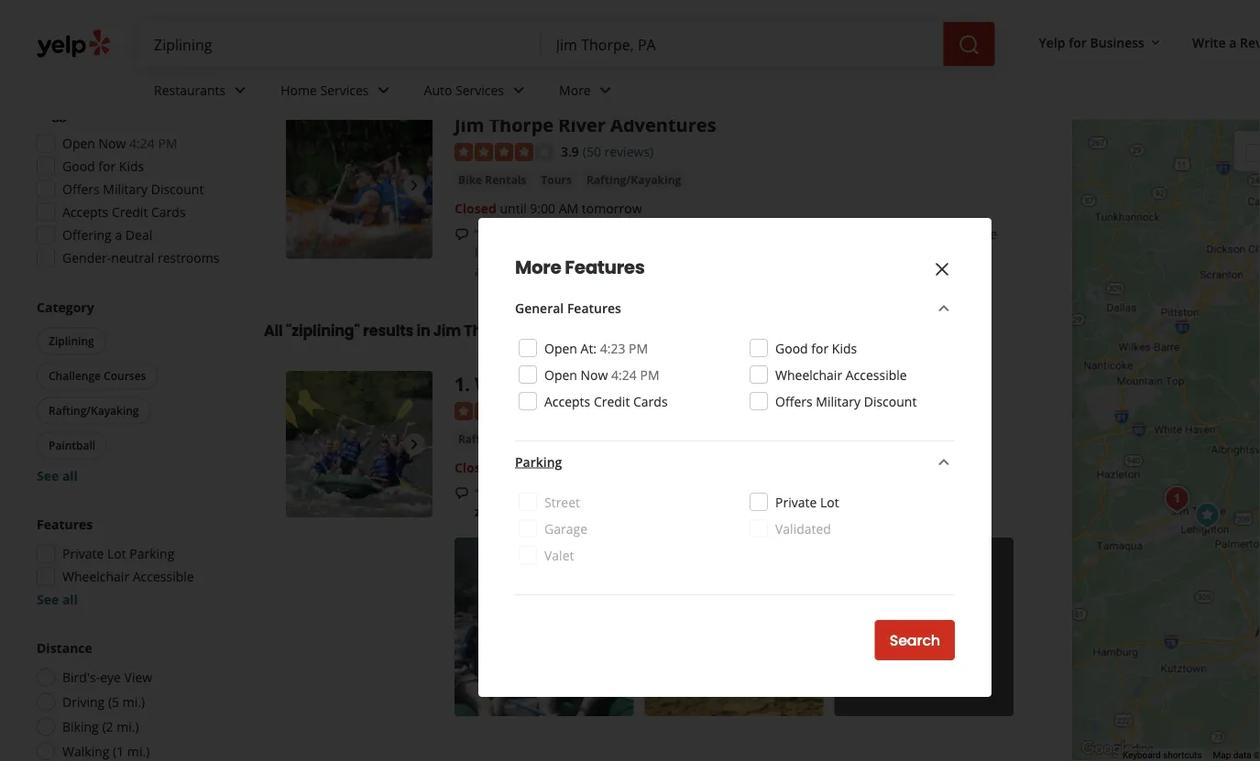 Task type: describe. For each thing, give the bounding box(es) containing it.
all for category
[[62, 467, 78, 485]]

4:23
[[600, 340, 626, 357]]

2 vertical spatial rafting/kayaking button
[[455, 430, 557, 448]]

private for private lot
[[775, 494, 817, 511]]

an…"
[[475, 262, 504, 279]]

at
[[860, 484, 872, 502]]

we
[[920, 225, 939, 243]]

search
[[890, 631, 940, 651]]

such
[[829, 484, 857, 502]]

16 info v2 image
[[404, 64, 418, 79]]

until for "great and the location had other activities to participate in such at paintballing and
[[500, 459, 527, 476]]

0 horizontal spatial in
[[417, 320, 430, 341]]

24 chevron down v2 image for parking
[[933, 451, 955, 473]]

gender-
[[62, 249, 111, 267]]

$$$$ button
[[177, 43, 224, 71]]

0 horizontal spatial 4:24
[[129, 135, 155, 152]]

whitewater rafting adventures image inside map "region"
[[1159, 481, 1196, 518]]

0 vertical spatial accepts
[[62, 203, 108, 221]]

wheelchair accessible for kids
[[775, 366, 907, 384]]

rafting
[[588, 371, 654, 396]]

all "ziplining" results in jim thorpe, pennsylvania
[[264, 320, 624, 341]]

0 horizontal spatial last
[[603, 225, 624, 243]]

more for more features
[[515, 255, 561, 280]]

2 horizontal spatial of
[[789, 243, 801, 261]]

0 vertical spatial accepts credit cards
[[62, 203, 186, 221]]

0 horizontal spatial paintball button
[[37, 432, 107, 460]]

to inside "great and the location had other activities to participate in such at paintballing and ziplining ." more
[[731, 484, 743, 502]]

private lot
[[775, 494, 839, 511]]

bike
[[458, 172, 482, 187]]

0 vertical spatial now
[[99, 135, 126, 152]]

google image
[[1077, 738, 1137, 762]]

(5
[[108, 694, 119, 711]]

distance
[[37, 640, 92, 657]]

0 horizontal spatial rafting/kayaking button
[[37, 397, 151, 425]]

the down couple
[[717, 243, 737, 261]]

kids inside more features "dialog"
[[832, 340, 857, 357]]

a right w/
[[699, 225, 706, 243]]

general features
[[515, 299, 621, 317]]

a left the rev at the right
[[1229, 33, 1237, 51]]

yelp
[[1039, 33, 1066, 51]]

1 vertical spatial jim thorpe river adventures image
[[1189, 498, 1226, 534]]

parking button
[[515, 451, 955, 475]]

rafting/kayaking for the bottom the rafting/kayaking button
[[458, 431, 553, 446]]

1 horizontal spatial rafting/kayaking link
[[583, 171, 685, 189]]

24 chevron down v2 image for home services
[[373, 79, 395, 101]]

see all for features
[[37, 591, 78, 609]]

0 vertical spatial good for kids
[[62, 158, 144, 175]]

write
[[1192, 33, 1226, 51]]

1 vertical spatial adventures
[[659, 371, 765, 396]]

but
[[852, 243, 872, 261]]

the left day
[[804, 243, 824, 261]]

(50 reviews) link
[[583, 141, 654, 160]]

pm for good for kids
[[158, 135, 177, 152]]

0 vertical spatial open now 4:24 pm
[[62, 135, 177, 152]]

sponsored results
[[264, 61, 400, 82]]

auto
[[424, 81, 452, 99]]

garage
[[544, 520, 588, 538]]

closed for "i went to jim thorpe last summer w/ a couple of friends and had a blast! we got there late because of major traffic and missed the last trip of the day but the manager made an…"
[[455, 199, 497, 217]]

0 vertical spatial good
[[62, 158, 95, 175]]

home services link
[[266, 66, 409, 119]]

private lot parking
[[62, 545, 174, 563]]

offers for good
[[62, 181, 100, 198]]

portfolio
[[911, 619, 962, 636]]

day
[[827, 243, 849, 261]]

see for category
[[37, 467, 59, 485]]

the inside "great and the location had other activities to participate in such at paintballing and ziplining ." more
[[540, 484, 559, 502]]

home
[[281, 81, 317, 99]]

4:24 inside more features "dialog"
[[611, 366, 637, 384]]

tomorrow for (44
[[582, 459, 642, 476]]

trip
[[765, 243, 786, 261]]

(44 reviews)
[[583, 402, 654, 419]]

$$$
[[145, 49, 164, 65]]

accepts inside more features "dialog"
[[544, 393, 591, 410]]

24 chevron down v2 image for general features
[[933, 297, 955, 319]]

ziplining link
[[564, 430, 619, 448]]

pennsylvania
[[523, 320, 624, 341]]

offers for wheelchair
[[775, 393, 813, 410]]

ziplining
[[475, 503, 529, 520]]

2 horizontal spatial rafting/kayaking button
[[583, 171, 685, 189]]

jim down auto services
[[455, 112, 484, 137]]

write a rev
[[1192, 33, 1260, 51]]

restrooms
[[158, 249, 219, 267]]

shortcuts
[[1163, 750, 1202, 761]]

private for private lot parking
[[62, 545, 104, 563]]

best
[[264, 10, 312, 41]]

$$$$
[[188, 49, 213, 65]]

open for good for kids
[[62, 135, 95, 152]]

24 chevron down v2 image for restaurants
[[229, 79, 251, 101]]

0 horizontal spatial of
[[553, 243, 565, 261]]

0 horizontal spatial credit
[[112, 203, 148, 221]]

cards inside more features "dialog"
[[633, 393, 668, 410]]

more features dialog
[[0, 0, 1260, 762]]

mi.) for driving (5 mi.)
[[123, 694, 145, 711]]

2 vertical spatial open
[[544, 366, 577, 384]]

accessible for parking
[[133, 568, 194, 586]]

write a rev link
[[1185, 26, 1260, 59]]

activities
[[676, 484, 728, 502]]

bike rentals button
[[455, 171, 530, 189]]

deal
[[125, 226, 152, 244]]

biking
[[62, 719, 99, 736]]

services for auto services
[[456, 81, 504, 99]]

location
[[563, 484, 610, 502]]

had inside "i went to jim thorpe last summer w/ a couple of friends and had a blast! we got there late because of major traffic and missed the last trip of the day but the manager made an…"
[[840, 225, 863, 243]]

discount for wheelchair accessible
[[864, 393, 917, 410]]

thorpe inside "i went to jim thorpe last summer w/ a couple of friends and had a blast! we got there late because of major traffic and missed the last trip of the day but the manager made an…"
[[557, 225, 600, 243]]

other
[[640, 484, 673, 502]]

traffic
[[607, 243, 642, 261]]

yelp for business
[[1039, 33, 1145, 51]]

data
[[1234, 750, 1252, 761]]

rafting/kayaking for the right the rafting/kayaking button
[[587, 172, 681, 187]]

1 horizontal spatial paintball button
[[626, 430, 683, 448]]

0 vertical spatial thorpe,
[[517, 10, 600, 41]]

major
[[568, 243, 604, 261]]

lot for private lot parking
[[107, 545, 126, 563]]

blast!
[[876, 225, 917, 243]]

3.9 link
[[561, 141, 579, 160]]

eye
[[100, 669, 121, 687]]

1 vertical spatial parking
[[129, 545, 174, 563]]

lot for private lot
[[820, 494, 839, 511]]

3.9
[[561, 142, 579, 160]]

0 vertical spatial more link
[[508, 262, 542, 279]]

search button
[[875, 621, 955, 661]]

group containing category
[[33, 298, 227, 485]]

24 chevron down v2 image for auto services
[[508, 79, 530, 101]]

1 vertical spatial more link
[[540, 503, 574, 520]]

"ziplining"
[[286, 320, 360, 341]]

1 horizontal spatial of
[[753, 225, 765, 243]]

16 speech v2 image
[[455, 486, 469, 501]]

a left deal
[[115, 226, 122, 244]]

next image for "great and the location had other activities to participate in such at paintballing and
[[403, 434, 425, 456]]

now inside more features "dialog"
[[581, 366, 608, 384]]

(44 reviews) link
[[583, 400, 654, 419]]

made
[[956, 243, 990, 261]]

0 vertical spatial thorpe
[[489, 112, 554, 137]]

0 horizontal spatial ziplining button
[[37, 328, 106, 355]]

slideshow element for "great and the location had other activities to participate in such at paintballing and
[[286, 371, 433, 518]]

bird's-
[[62, 669, 100, 687]]

accepts credit cards inside more features "dialog"
[[544, 393, 668, 410]]

0 vertical spatial adventures
[[611, 112, 716, 137]]

sponsored
[[264, 61, 343, 82]]

home services
[[281, 81, 369, 99]]

paintball link
[[626, 430, 683, 448]]

closed until 9:00 am tomorrow for 4.2
[[455, 459, 642, 476]]

24 chevron down v2 image for more
[[595, 79, 617, 101]]

bike rentals
[[458, 172, 526, 187]]

0 vertical spatial more
[[508, 262, 542, 279]]

offers military discount for accessible
[[775, 393, 917, 410]]

offering
[[62, 226, 112, 244]]

paintball for leftmost paintball button
[[49, 438, 95, 453]]

and up ."
[[514, 484, 537, 502]]

0 horizontal spatial rafting/kayaking link
[[455, 430, 557, 448]]

map region
[[896, 0, 1260, 762]]

1 horizontal spatial ziplining
[[316, 10, 411, 41]]

©
[[1254, 750, 1260, 761]]

until for "i went to jim thorpe last summer w/ a couple of friends and had a blast! we got there late because of major traffic and missed the last trip of the day but the manager made an…"
[[500, 199, 527, 217]]

good for kids inside more features "dialog"
[[775, 340, 857, 357]]

9:00 for 4.2
[[530, 459, 556, 476]]

0 vertical spatial jim thorpe river adventures image
[[286, 112, 433, 259]]

group containing suggested
[[31, 105, 227, 273]]

features for more features
[[565, 255, 645, 280]]

group containing features
[[31, 516, 227, 609]]

general features button
[[515, 297, 955, 321]]

more inside "great and the location had other activities to participate in such at paintballing and ziplining ." more
[[540, 503, 574, 520]]

street
[[544, 494, 580, 511]]

the down blast!
[[876, 243, 895, 261]]

had inside "great and the location had other activities to participate in such at paintballing and ziplining ." more
[[614, 484, 637, 502]]

see all button for category
[[37, 467, 78, 485]]

offers military discount for for
[[62, 181, 204, 198]]

tours
[[541, 172, 572, 187]]

1 horizontal spatial last
[[740, 243, 761, 261]]

best ziplining near jim thorpe, pa
[[264, 10, 634, 41]]

mi.) for biking (2 mi.)
[[117, 719, 139, 736]]

(50
[[583, 142, 601, 160]]

1 vertical spatial thorpe,
[[464, 320, 520, 341]]

all
[[264, 320, 283, 341]]



Task type: vqa. For each thing, say whether or not it's contained in the screenshot.
to
yes



Task type: locate. For each thing, give the bounding box(es) containing it.
1 vertical spatial offers military discount
[[775, 393, 917, 410]]

am for 4.2
[[559, 459, 579, 476]]

thorpe,
[[517, 10, 600, 41], [464, 320, 520, 341]]

1 vertical spatial good for kids
[[775, 340, 857, 357]]

$$$ button
[[132, 43, 177, 71]]

ziplining down (44
[[568, 431, 615, 446]]

and up day
[[813, 225, 836, 243]]

1 vertical spatial open now 4:24 pm
[[544, 366, 660, 384]]

3.9 star rating image
[[455, 143, 554, 161]]

$$
[[103, 49, 115, 65]]

keyboard
[[1123, 750, 1161, 761]]

last up traffic on the top of page
[[603, 225, 624, 243]]

0 vertical spatial mi.)
[[123, 694, 145, 711]]

paintball button
[[626, 430, 683, 448], [37, 432, 107, 460]]

24 chevron down v2 image inside home services link
[[373, 79, 395, 101]]

1 vertical spatial closed until 9:00 am tomorrow
[[455, 459, 642, 476]]

rafting/kayaking button down challenge courses 'button' at the left of the page
[[37, 397, 151, 425]]

accessible for kids
[[846, 366, 907, 384]]

0 horizontal spatial cards
[[151, 203, 186, 221]]

ziplining inside ziplining link
[[568, 431, 615, 446]]

pm for open now
[[629, 340, 648, 357]]

24 chevron down v2 image right 'restaurants'
[[229, 79, 251, 101]]

2 reviews) from the top
[[605, 402, 654, 419]]

2 previous image from the top
[[293, 434, 315, 456]]

24 chevron down v2 image up jim thorpe river adventures link
[[595, 79, 617, 101]]

search image
[[958, 34, 980, 56]]

see all button for features
[[37, 591, 78, 609]]

0 vertical spatial for
[[1069, 33, 1087, 51]]

open now 4:24 pm down 'open at: 4:23 pm'
[[544, 366, 660, 384]]

valet
[[544, 547, 574, 564]]

see portfolio link
[[835, 538, 1014, 717]]

results
[[363, 320, 414, 341]]

rafting/kayaking down challenge courses 'button' at the left of the page
[[49, 403, 139, 418]]

closed up "i on the left of the page
[[455, 199, 497, 217]]

missed
[[672, 243, 714, 261]]

more link up garage in the bottom of the page
[[540, 503, 574, 520]]

0 vertical spatial rafting/kayaking link
[[583, 171, 685, 189]]

good for kids down suggested
[[62, 158, 144, 175]]

1 vertical spatial open
[[544, 340, 577, 357]]

0 horizontal spatial thorpe
[[489, 112, 554, 137]]

0 vertical spatial in
[[417, 320, 430, 341]]

ziplining down category
[[49, 334, 94, 349]]

4:24 down 'restaurants'
[[129, 135, 155, 152]]

(2
[[102, 719, 113, 736]]

offers military discount inside more features "dialog"
[[775, 393, 917, 410]]

0 horizontal spatial now
[[99, 135, 126, 152]]

16 chevron down v2 image
[[1148, 35, 1163, 50]]

4.2 star rating image
[[455, 402, 554, 420]]

to up because
[[519, 225, 531, 243]]

0 vertical spatial am
[[559, 199, 579, 217]]

1 horizontal spatial accepts
[[544, 393, 591, 410]]

offers military discount up such
[[775, 393, 917, 410]]

0 vertical spatial 4:24
[[129, 135, 155, 152]]

0 vertical spatial 9:00
[[530, 199, 556, 217]]

9:00 up street
[[530, 459, 556, 476]]

1 vertical spatial reviews)
[[605, 402, 654, 419]]

option group containing distance
[[31, 639, 227, 762]]

2 closed until 9:00 am tomorrow from the top
[[455, 459, 642, 476]]

ziplining button down (44
[[564, 430, 619, 448]]

1 services from the left
[[320, 81, 369, 99]]

0 horizontal spatial parking
[[129, 545, 174, 563]]

1 horizontal spatial services
[[456, 81, 504, 99]]

open now 4:24 pm
[[62, 135, 177, 152], [544, 366, 660, 384]]

mi.) right (1
[[127, 743, 150, 761]]

1 horizontal spatial offers military discount
[[775, 393, 917, 410]]

paintball down challenge
[[49, 438, 95, 453]]

rafting/kayaking button down 4.2 star rating image on the left of page
[[455, 430, 557, 448]]

offers military discount up deal
[[62, 181, 204, 198]]

in right 'results'
[[417, 320, 430, 341]]

features
[[565, 255, 645, 280], [567, 299, 621, 317], [37, 516, 93, 533]]

2 am from the top
[[559, 459, 579, 476]]

the left location
[[540, 484, 559, 502]]

wheelchair inside more features "dialog"
[[775, 366, 842, 384]]

1 next image from the top
[[403, 174, 425, 196]]

validated
[[775, 520, 831, 538]]

previous image for "great and the location had other activities to participate in such at paintballing and
[[293, 434, 315, 456]]

1 horizontal spatial wheelchair accessible
[[775, 366, 907, 384]]

0 horizontal spatial whitewater rafting adventures image
[[286, 371, 433, 518]]

0 vertical spatial until
[[500, 199, 527, 217]]

2 services from the left
[[456, 81, 504, 99]]

1 vertical spatial closed
[[455, 459, 497, 476]]

close image
[[931, 259, 953, 281]]

open down suggested
[[62, 135, 95, 152]]

2 see all from the top
[[37, 591, 78, 609]]

1 vertical spatial now
[[581, 366, 608, 384]]

1 vertical spatial rafting/kayaking button
[[37, 397, 151, 425]]

jim up because
[[535, 225, 553, 243]]

keyboard shortcuts
[[1123, 750, 1202, 761]]

1 until from the top
[[500, 199, 527, 217]]

the
[[717, 243, 737, 261], [804, 243, 824, 261], [876, 243, 895, 261], [540, 484, 559, 502]]

2 horizontal spatial rafting/kayaking
[[587, 172, 681, 187]]

parking inside parking dropdown button
[[515, 453, 562, 471]]

0 vertical spatial military
[[103, 181, 148, 198]]

summer
[[627, 225, 678, 243]]

2 vertical spatial group
[[31, 516, 227, 609]]

tomorrow down ziplining link
[[582, 459, 642, 476]]

$ button
[[40, 43, 86, 71]]

1 horizontal spatial paintball
[[630, 431, 679, 446]]

business categories element
[[139, 66, 1260, 119]]

military inside more features "dialog"
[[816, 393, 861, 410]]

1 horizontal spatial whitewater rafting adventures image
[[1159, 481, 1196, 518]]

of
[[753, 225, 765, 243], [553, 243, 565, 261], [789, 243, 801, 261]]

1 24 chevron down v2 image from the left
[[373, 79, 395, 101]]

challenge courses
[[49, 368, 146, 384]]

24 chevron down v2 image inside general features dropdown button
[[933, 297, 955, 319]]

for
[[1069, 33, 1087, 51], [98, 158, 116, 175], [811, 340, 829, 357]]

slideshow element
[[286, 112, 433, 259], [286, 371, 433, 518]]

courses
[[104, 368, 146, 384]]

lot inside more features "dialog"
[[820, 494, 839, 511]]

1 vertical spatial more
[[540, 503, 574, 520]]

open now 4:24 pm inside more features "dialog"
[[544, 366, 660, 384]]

1 horizontal spatial in
[[814, 484, 825, 502]]

0 vertical spatial see all button
[[37, 467, 78, 485]]

of down friends
[[789, 243, 801, 261]]

1 9:00 from the top
[[530, 199, 556, 217]]

24 chevron down v2 image inside more link
[[595, 79, 617, 101]]

2 vertical spatial see
[[886, 619, 907, 636]]

"great and the location had other activities to participate in such at paintballing and ziplining ." more
[[475, 484, 971, 520]]

see inside 'see portfolio' link
[[886, 619, 907, 636]]

2 see all button from the top
[[37, 591, 78, 609]]

offers inside more features "dialog"
[[775, 393, 813, 410]]

more up river
[[559, 81, 591, 99]]

offering a deal
[[62, 226, 152, 244]]

accepts
[[62, 203, 108, 221], [544, 393, 591, 410]]

paintballing
[[875, 484, 945, 502]]

results
[[346, 61, 400, 82]]

discount inside more features "dialog"
[[864, 393, 917, 410]]

1 horizontal spatial good
[[775, 340, 808, 357]]

bird's-eye view
[[62, 669, 152, 687]]

ziplining button down category
[[37, 328, 106, 355]]

and down summer
[[645, 243, 668, 261]]

24 chevron down v2 image right auto services
[[508, 79, 530, 101]]

0 vertical spatial closed
[[455, 199, 497, 217]]

nesquehoning
[[690, 431, 778, 448]]

reviews) down rafting
[[605, 402, 654, 419]]

0 vertical spatial offers
[[62, 181, 100, 198]]

more inside more link
[[559, 81, 591, 99]]

river
[[558, 112, 606, 137]]

more inside more features "dialog"
[[515, 255, 561, 280]]

walking (1 mi.)
[[62, 743, 150, 761]]

am down tours button
[[559, 199, 579, 217]]

1 vertical spatial had
[[614, 484, 637, 502]]

0 vertical spatial more
[[559, 81, 591, 99]]

to down parking dropdown button
[[731, 484, 743, 502]]

rev
[[1240, 33, 1260, 51]]

features up 'pennsylvania'
[[567, 299, 621, 317]]

open left "at:"
[[544, 340, 577, 357]]

military up deal
[[103, 181, 148, 198]]

had up but
[[840, 225, 863, 243]]

adventures
[[611, 112, 716, 137], [659, 371, 765, 396]]

1 vertical spatial 24 chevron down v2 image
[[933, 297, 955, 319]]

tomorrow up traffic on the top of page
[[582, 199, 642, 217]]

1 vertical spatial ziplining
[[49, 334, 94, 349]]

pa
[[605, 10, 634, 41]]

wheelchair for good
[[775, 366, 842, 384]]

1 horizontal spatial ziplining button
[[564, 430, 619, 448]]

more up the general
[[515, 255, 561, 280]]

services inside home services link
[[320, 81, 369, 99]]

good down general features dropdown button
[[775, 340, 808, 357]]

thorpe up 3.9 star rating image
[[489, 112, 554, 137]]

wheelchair for private
[[62, 568, 129, 586]]

tomorrow
[[582, 199, 642, 217], [582, 459, 642, 476]]

see all for category
[[37, 467, 78, 485]]

gender-neutral restrooms
[[62, 249, 219, 267]]

of up trip
[[753, 225, 765, 243]]

see for features
[[37, 591, 59, 609]]

1 vertical spatial wheelchair
[[62, 568, 129, 586]]

1 horizontal spatial credit
[[594, 393, 630, 410]]

jim thorpe river adventures link
[[455, 112, 716, 137]]

2 vertical spatial pm
[[640, 366, 660, 384]]

now down 'open at: 4:23 pm'
[[581, 366, 608, 384]]

jim inside "i went to jim thorpe last summer w/ a couple of friends and had a blast! we got there late because of major traffic and missed the last trip of the day but the manager made an…"
[[535, 225, 553, 243]]

services inside auto services link
[[456, 81, 504, 99]]

1 vertical spatial to
[[731, 484, 743, 502]]

cards
[[151, 203, 186, 221], [633, 393, 668, 410]]

24 chevron down v2 image
[[373, 79, 395, 101], [508, 79, 530, 101], [595, 79, 617, 101]]

late
[[475, 243, 497, 261]]

0 vertical spatial ziplining button
[[37, 328, 106, 355]]

1 tomorrow from the top
[[582, 199, 642, 217]]

2 vertical spatial ziplining
[[568, 431, 615, 446]]

thorpe, left pa
[[517, 10, 600, 41]]

0 vertical spatial reviews)
[[605, 142, 654, 160]]

until
[[500, 199, 527, 217], [500, 459, 527, 476]]

1 all from the top
[[62, 467, 78, 485]]

"i
[[475, 225, 483, 243]]

2 slideshow element from the top
[[286, 371, 433, 518]]

pocono mountain paintball image
[[1159, 481, 1196, 518]]

thorpe
[[489, 112, 554, 137], [557, 225, 600, 243]]

for inside more features "dialog"
[[811, 340, 829, 357]]

0 vertical spatial had
[[840, 225, 863, 243]]

24 chevron down v2 image up the "paintballing" at bottom
[[933, 451, 955, 473]]

jim up 1
[[433, 320, 461, 341]]

went
[[486, 225, 516, 243]]

adventures up (50 reviews) "link"
[[611, 112, 716, 137]]

had left other
[[614, 484, 637, 502]]

challenge courses button
[[37, 363, 158, 390]]

3 24 chevron down v2 image from the left
[[595, 79, 617, 101]]

2 tomorrow from the top
[[582, 459, 642, 476]]

2 24 chevron down v2 image from the left
[[508, 79, 530, 101]]

adventures up nesquehoning
[[659, 371, 765, 396]]

1 . whitewater rafting adventures
[[455, 371, 765, 396]]

1 vertical spatial 9:00
[[530, 459, 556, 476]]

24 chevron down v2 image down close image
[[933, 297, 955, 319]]

1 vertical spatial next image
[[403, 434, 425, 456]]

until up went
[[500, 199, 527, 217]]

1 vertical spatial kids
[[832, 340, 857, 357]]

9:00 down tours button
[[530, 199, 556, 217]]

military for for
[[103, 181, 148, 198]]

0 horizontal spatial kids
[[119, 158, 144, 175]]

until up the "great
[[500, 459, 527, 476]]

mi.) right "(2"
[[117, 719, 139, 736]]

tomorrow for (50
[[582, 199, 642, 217]]

1 reviews) from the top
[[605, 142, 654, 160]]

1 vertical spatial good
[[775, 340, 808, 357]]

restaurants
[[154, 81, 226, 99]]

4.2
[[561, 402, 579, 419]]

0 vertical spatial features
[[565, 255, 645, 280]]

rafting/kayaking button
[[583, 171, 685, 189], [37, 397, 151, 425], [455, 430, 557, 448]]

more down because
[[508, 262, 542, 279]]

1 vertical spatial see all button
[[37, 591, 78, 609]]

features inside dropdown button
[[567, 299, 621, 317]]

closed until 9:00 am tomorrow for 3.9
[[455, 199, 642, 217]]

wheelchair accessible for parking
[[62, 568, 194, 586]]

1 horizontal spatial accepts credit cards
[[544, 393, 668, 410]]

0 vertical spatial kids
[[119, 158, 144, 175]]

2 next image from the top
[[403, 434, 425, 456]]

good inside more features "dialog"
[[775, 340, 808, 357]]

$$ button
[[86, 43, 132, 71]]

jim thorpe river adventures
[[455, 112, 716, 137]]

1 horizontal spatial had
[[840, 225, 863, 243]]

features up private lot parking
[[37, 516, 93, 533]]

"great
[[475, 484, 510, 502]]

24 chevron down v2 image inside auto services link
[[508, 79, 530, 101]]

rafting/kayaking down (50 reviews)
[[587, 172, 681, 187]]

1 vertical spatial accepts credit cards
[[544, 393, 668, 410]]

mi.) right "(5"
[[123, 694, 145, 711]]

in left such
[[814, 484, 825, 502]]

1 vertical spatial discount
[[864, 393, 917, 410]]

to inside "i went to jim thorpe last summer w/ a couple of friends and had a blast! we got there late because of major traffic and missed the last trip of the day but the manager made an…"
[[519, 225, 531, 243]]

0 vertical spatial rafting/kayaking
[[587, 172, 681, 187]]

accepts up the offering
[[62, 203, 108, 221]]

None search field
[[139, 22, 999, 66]]

more up garage in the bottom of the page
[[540, 503, 574, 520]]

driving (5 mi.)
[[62, 694, 145, 711]]

open
[[62, 135, 95, 152], [544, 340, 577, 357], [544, 366, 577, 384]]

discount for good for kids
[[151, 181, 204, 198]]

more for more
[[559, 81, 591, 99]]

0 vertical spatial offers military discount
[[62, 181, 204, 198]]

mi.) for walking (1 mi.)
[[127, 743, 150, 761]]

1 vertical spatial tomorrow
[[582, 459, 642, 476]]

suggested
[[37, 105, 102, 123]]

group
[[31, 105, 227, 273], [33, 298, 227, 485], [31, 516, 227, 609]]

thorpe, down the general
[[464, 320, 520, 341]]

accessible
[[846, 366, 907, 384], [133, 568, 194, 586]]

private inside more features "dialog"
[[775, 494, 817, 511]]

jim right near
[[471, 10, 513, 41]]

offers up nesquehoning
[[775, 393, 813, 410]]

1 horizontal spatial rafting/kayaking
[[458, 431, 553, 446]]

1 vertical spatial all
[[62, 591, 78, 609]]

near
[[416, 10, 467, 41]]

1 see all from the top
[[37, 467, 78, 485]]

2 closed from the top
[[455, 459, 497, 476]]

last left trip
[[740, 243, 761, 261]]

0 vertical spatial previous image
[[293, 174, 315, 196]]

am for 3.9
[[559, 199, 579, 217]]

rafting/kayaking button down (50 reviews)
[[583, 171, 685, 189]]

rafting/kayaking down 4.2 star rating image on the left of page
[[458, 431, 553, 446]]

1 horizontal spatial military
[[816, 393, 861, 410]]

see portfolio
[[886, 619, 962, 636]]

paintball button down (44 reviews)
[[626, 430, 683, 448]]

1 vertical spatial until
[[500, 459, 527, 476]]

more
[[559, 81, 591, 99], [515, 255, 561, 280]]

0 vertical spatial parking
[[515, 453, 562, 471]]

4:24
[[129, 135, 155, 152], [611, 366, 637, 384]]

0 vertical spatial pm
[[158, 135, 177, 152]]

offers up the offering
[[62, 181, 100, 198]]

services for home services
[[320, 81, 369, 99]]

2 9:00 from the top
[[530, 459, 556, 476]]

accessible inside more features "dialog"
[[846, 366, 907, 384]]

good for kids down general features dropdown button
[[775, 340, 857, 357]]

neutral
[[111, 249, 154, 267]]

reviews) inside "link"
[[605, 142, 654, 160]]

0 horizontal spatial good for kids
[[62, 158, 144, 175]]

1 vertical spatial rafting/kayaking
[[49, 403, 139, 418]]

user actions element
[[1024, 26, 1260, 62]]

0 horizontal spatial open now 4:24 pm
[[62, 135, 177, 152]]

1 vertical spatial credit
[[594, 393, 630, 410]]

thorpe up major
[[557, 225, 600, 243]]

all for features
[[62, 591, 78, 609]]

previous image
[[293, 174, 315, 196], [293, 434, 315, 456]]

a up but
[[866, 225, 873, 243]]

$
[[60, 49, 67, 65]]

1 vertical spatial for
[[98, 158, 116, 175]]

reviews) for (44 reviews)
[[605, 402, 654, 419]]

at:
[[581, 340, 597, 357]]

and
[[813, 225, 836, 243], [645, 243, 668, 261], [514, 484, 537, 502], [948, 484, 971, 502]]

of left major
[[553, 243, 565, 261]]

1 vertical spatial see
[[37, 591, 59, 609]]

1 horizontal spatial kids
[[832, 340, 857, 357]]

next image for "i went to jim thorpe last summer w/ a couple of friends and had a blast! we got there late because of major traffic and missed the last trip of the day but the manager made an…"
[[403, 174, 425, 196]]

paintball down (44 reviews)
[[630, 431, 679, 446]]

1 vertical spatial see all
[[37, 591, 78, 609]]

rafting/kayaking for the left the rafting/kayaking button
[[49, 403, 139, 418]]

and right the "paintballing" at bottom
[[948, 484, 971, 502]]

reviews) for (50 reviews)
[[605, 142, 654, 160]]

1 horizontal spatial 4:24
[[611, 366, 637, 384]]

bike rentals link
[[455, 171, 530, 189]]

open up 4.2 link
[[544, 366, 577, 384]]

features up general features
[[565, 255, 645, 280]]

24 chevron down v2 image
[[229, 79, 251, 101], [933, 297, 955, 319], [933, 451, 955, 473]]

closed up 16 speech v2 icon
[[455, 459, 497, 476]]

w/
[[681, 225, 696, 243]]

4:24 down 4:23
[[611, 366, 637, 384]]

whitewater rafting adventures image
[[286, 371, 433, 518], [1159, 481, 1196, 518]]

military up such
[[816, 393, 861, 410]]

closed until 9:00 am tomorrow down tours button
[[455, 199, 642, 217]]

1 slideshow element from the top
[[286, 112, 433, 259]]

0 horizontal spatial to
[[519, 225, 531, 243]]

because
[[500, 243, 550, 261]]

1 vertical spatial am
[[559, 459, 579, 476]]

now down suggested
[[99, 135, 126, 152]]

rafting/kayaking link down (50 reviews)
[[583, 171, 685, 189]]

24 chevron down v2 image inside parking dropdown button
[[933, 451, 955, 473]]

in
[[417, 320, 430, 341], [814, 484, 825, 502]]

24 chevron down v2 image left the auto
[[373, 79, 395, 101]]

paintball button down challenge
[[37, 432, 107, 460]]

1
[[455, 371, 465, 396]]

1 see all button from the top
[[37, 467, 78, 485]]

1 closed until 9:00 am tomorrow from the top
[[455, 199, 642, 217]]

2 until from the top
[[500, 459, 527, 476]]

good for kids
[[62, 158, 144, 175], [775, 340, 857, 357]]

whitewater rafting adventures link
[[475, 371, 765, 396]]

1 horizontal spatial rafting/kayaking button
[[455, 430, 557, 448]]

general
[[515, 299, 564, 317]]

couple
[[709, 225, 749, 243]]

there
[[965, 225, 997, 243]]

previous image for "i went to jim thorpe last summer w/ a couple of friends and had a blast! we got there late because of major traffic and missed the last trip of the day but the manager made an…"
[[293, 174, 315, 196]]

1 am from the top
[[559, 199, 579, 217]]

0 vertical spatial lot
[[820, 494, 839, 511]]

0 vertical spatial wheelchair
[[775, 366, 842, 384]]

0 horizontal spatial discount
[[151, 181, 204, 198]]

ziplining up results
[[316, 10, 411, 41]]

reviews) right (50
[[605, 142, 654, 160]]

restaurants link
[[139, 66, 266, 119]]

24 chevron down v2 image inside restaurants link
[[229, 79, 251, 101]]

2 vertical spatial features
[[37, 516, 93, 533]]

tours button
[[537, 171, 576, 189]]

1 vertical spatial pm
[[629, 340, 648, 357]]

1 previous image from the top
[[293, 174, 315, 196]]

manager
[[899, 243, 952, 261]]

open for open now
[[544, 340, 577, 357]]

yelp for business button
[[1032, 26, 1170, 59]]

more link down because
[[508, 262, 542, 279]]

wheelchair accessible inside more features "dialog"
[[775, 366, 907, 384]]

rafting/kayaking link
[[583, 171, 685, 189], [455, 430, 557, 448]]

rafting/kayaking link down 4.2 star rating image on the left of page
[[455, 430, 557, 448]]

paintball for right paintball button
[[630, 431, 679, 446]]

0 vertical spatial see all
[[37, 467, 78, 485]]

next image
[[403, 174, 425, 196], [403, 434, 425, 456]]

features for general features
[[567, 299, 621, 317]]

16 speech v2 image
[[455, 227, 469, 242]]

good down suggested
[[62, 158, 95, 175]]

got
[[943, 225, 962, 243]]

am up location
[[559, 459, 579, 476]]

9:00 for 3.9
[[530, 199, 556, 217]]

1 horizontal spatial lot
[[820, 494, 839, 511]]

jim thorpe river adventures image
[[286, 112, 433, 259], [1189, 498, 1226, 534]]

for inside button
[[1069, 33, 1087, 51]]

accepts up ziplining link
[[544, 393, 591, 410]]

slideshow element for "i went to jim thorpe last summer w/ a couple of friends and had a blast! we got there late because of major traffic and missed the last trip of the day but the manager made an…"
[[286, 112, 433, 259]]

credit inside more features "dialog"
[[594, 393, 630, 410]]

1 closed from the top
[[455, 199, 497, 217]]

closed for "great and the location had other activities to participate in such at paintballing and
[[455, 459, 497, 476]]

option group
[[31, 639, 227, 762]]

in inside "great and the location had other activities to participate in such at paintballing and ziplining ." more
[[814, 484, 825, 502]]

private
[[775, 494, 817, 511], [62, 545, 104, 563]]

closed until 9:00 am tomorrow up street
[[455, 459, 642, 476]]

2 all from the top
[[62, 591, 78, 609]]

1 vertical spatial mi.)
[[117, 719, 139, 736]]

military for accessible
[[816, 393, 861, 410]]



